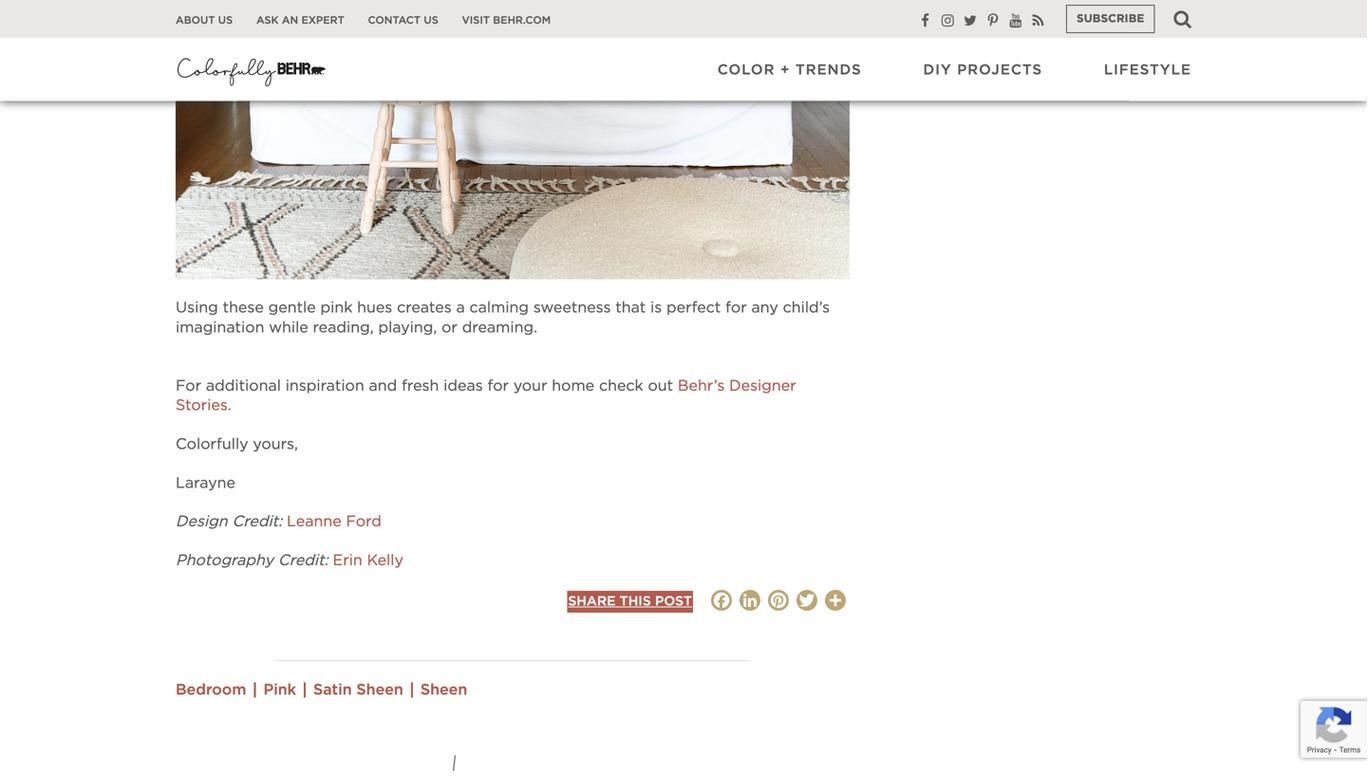 Task type: locate. For each thing, give the bounding box(es) containing it.
is
[[650, 301, 662, 316]]

sheen
[[356, 683, 403, 698], [420, 683, 467, 698]]

1 us from the left
[[218, 15, 233, 26]]

1 horizontal spatial pink
[[320, 301, 353, 316]]

behr.com
[[493, 15, 551, 26]]

0 horizontal spatial for
[[488, 379, 509, 394]]

credit: up photography credit: erin kelly
[[232, 515, 282, 530]]

for left "any"
[[726, 301, 747, 316]]

us right about
[[218, 15, 233, 26]]

0 horizontal spatial sheen
[[356, 683, 403, 698]]

color
[[718, 63, 775, 77]]

1 vertical spatial for
[[488, 379, 509, 394]]

larayne
[[176, 476, 235, 491]]

us
[[218, 15, 233, 26], [424, 15, 438, 26]]

subscribe
[[1077, 13, 1145, 25]]

creates
[[397, 301, 452, 316]]

an
[[282, 15, 298, 26]]

kelly
[[367, 553, 403, 569]]

colorfully behr image
[[176, 52, 328, 90]]

projects
[[957, 63, 1043, 77]]

expert
[[301, 15, 344, 26]]

+
[[781, 63, 791, 77]]

pink
[[320, 301, 353, 316], [263, 683, 296, 698]]

sheen right satin sheen link
[[420, 683, 467, 698]]

0 vertical spatial credit:
[[232, 515, 282, 530]]

contact
[[368, 15, 421, 26]]

dreaming.
[[462, 320, 537, 335]]

sweetness
[[533, 301, 611, 316]]

additional
[[206, 379, 281, 394]]

ask
[[256, 15, 279, 26]]

credit:
[[232, 515, 282, 530], [278, 553, 328, 569]]

about us link
[[176, 14, 233, 27]]

1 horizontal spatial us
[[424, 15, 438, 26]]

that
[[616, 301, 646, 316]]

contact us link
[[368, 14, 438, 27]]

1 horizontal spatial for
[[726, 301, 747, 316]]

diy projects link
[[923, 61, 1043, 80]]

sheen link
[[420, 683, 467, 698]]

gentle
[[268, 301, 316, 316]]

us inside 'link'
[[218, 15, 233, 26]]

0 vertical spatial pink
[[320, 301, 353, 316]]

sheen right the satin
[[356, 683, 403, 698]]

0 vertical spatial for
[[726, 301, 747, 316]]

visit behr.com
[[462, 15, 551, 26]]

fresh
[[402, 379, 439, 394]]

contact us
[[368, 15, 438, 26]]

and
[[369, 379, 397, 394]]

design credit: leanne ford
[[176, 515, 382, 530]]

behr's
[[678, 379, 725, 394]]

photography credit: erin kelly
[[176, 553, 403, 569]]

this
[[620, 596, 651, 609]]

for left your on the left of page
[[488, 379, 509, 394]]

2 us from the left
[[424, 15, 438, 26]]

lifestyle link
[[1104, 61, 1192, 80]]

search image
[[1174, 9, 1192, 28]]

designer
[[729, 379, 796, 394]]

your
[[514, 379, 547, 394]]

0 horizontal spatial us
[[218, 15, 233, 26]]

inspiration
[[286, 379, 364, 394]]

for
[[726, 301, 747, 316], [488, 379, 509, 394]]

bedroom
[[176, 683, 246, 698]]

out
[[648, 379, 673, 394]]

reading,
[[313, 320, 374, 335]]

1 horizontal spatial sheen
[[420, 683, 467, 698]]

pink up reading,
[[320, 301, 353, 316]]

us for about us
[[218, 15, 233, 26]]

bedroom link
[[176, 683, 246, 698]]

for
[[176, 379, 201, 394]]

imagination
[[176, 320, 264, 335]]

pink inside using these gentle pink hues creates a calming sweetness that is perfect for any child's imagination while reading, playing, or dreaming.
[[320, 301, 353, 316]]

share this post
[[568, 596, 692, 609]]

playing,
[[378, 320, 437, 335]]

credit: for design credit:
[[232, 515, 282, 530]]

1 sheen from the left
[[356, 683, 403, 698]]

erin kelly link
[[333, 553, 403, 569]]

using
[[176, 301, 218, 316]]

credit: down leanne
[[278, 553, 328, 569]]

1 vertical spatial credit:
[[278, 553, 328, 569]]

visit
[[462, 15, 490, 26]]

1 vertical spatial pink
[[263, 683, 296, 698]]

color + trends
[[718, 63, 862, 77]]

perfect
[[667, 301, 721, 316]]

us right the contact
[[424, 15, 438, 26]]

behr's designer stories. link
[[176, 379, 796, 414]]

pink left the satin
[[263, 683, 296, 698]]

design
[[176, 515, 228, 530]]



Task type: describe. For each thing, give the bounding box(es) containing it.
lifestyle
[[1104, 63, 1192, 77]]

subscribe link
[[1066, 5, 1155, 33]]

any
[[752, 301, 778, 316]]

check
[[599, 379, 643, 394]]

ask an expert link
[[256, 14, 344, 27]]

home
[[552, 379, 595, 394]]

colorfully yours,
[[176, 437, 298, 452]]

hues
[[357, 301, 392, 316]]

satin sheen link
[[313, 683, 403, 698]]

2 sheen from the left
[[420, 683, 467, 698]]

stories.
[[176, 399, 231, 414]]

visit behr.com link
[[462, 14, 551, 27]]

diy
[[923, 63, 952, 77]]

pink link
[[263, 683, 296, 698]]

while
[[269, 320, 308, 335]]

post
[[655, 596, 692, 609]]

for additional inspiration and fresh ideas for your home check out
[[176, 379, 678, 394]]

us for contact us
[[424, 15, 438, 26]]

credit: for photography credit:
[[278, 553, 328, 569]]

leanne
[[287, 515, 342, 530]]

calming
[[470, 301, 529, 316]]

share
[[568, 596, 616, 609]]

ask an expert
[[256, 15, 344, 26]]

or
[[442, 320, 458, 335]]

yours,
[[253, 437, 298, 452]]

trends
[[796, 63, 862, 77]]

ideas
[[444, 379, 483, 394]]

colorfully
[[176, 437, 248, 452]]

using these gentle pink hues creates a calming sweetness that is perfect for any child's imagination while reading, playing, or dreaming.
[[176, 301, 830, 335]]

satin sheen
[[313, 683, 403, 698]]

for inside using these gentle pink hues creates a calming sweetness that is perfect for any child's imagination while reading, playing, or dreaming.
[[726, 301, 747, 316]]

photography
[[176, 553, 274, 569]]

a daybed against a pink painted wall. image
[[176, 0, 850, 280]]

about
[[176, 15, 215, 26]]

these
[[223, 301, 264, 316]]

child's
[[783, 301, 830, 316]]

about us
[[176, 15, 233, 26]]

ford
[[346, 515, 382, 530]]

erin
[[333, 553, 362, 569]]

diy projects
[[923, 63, 1043, 77]]

satin
[[313, 683, 352, 698]]

color + trends link
[[718, 61, 862, 80]]

behr's designer stories.
[[176, 379, 796, 414]]

0 horizontal spatial pink
[[263, 683, 296, 698]]

a
[[456, 301, 465, 316]]

leanne ford link
[[287, 515, 382, 530]]



Task type: vqa. For each thing, say whether or not it's contained in the screenshot.
terms & conditions link in the top left of the page
no



